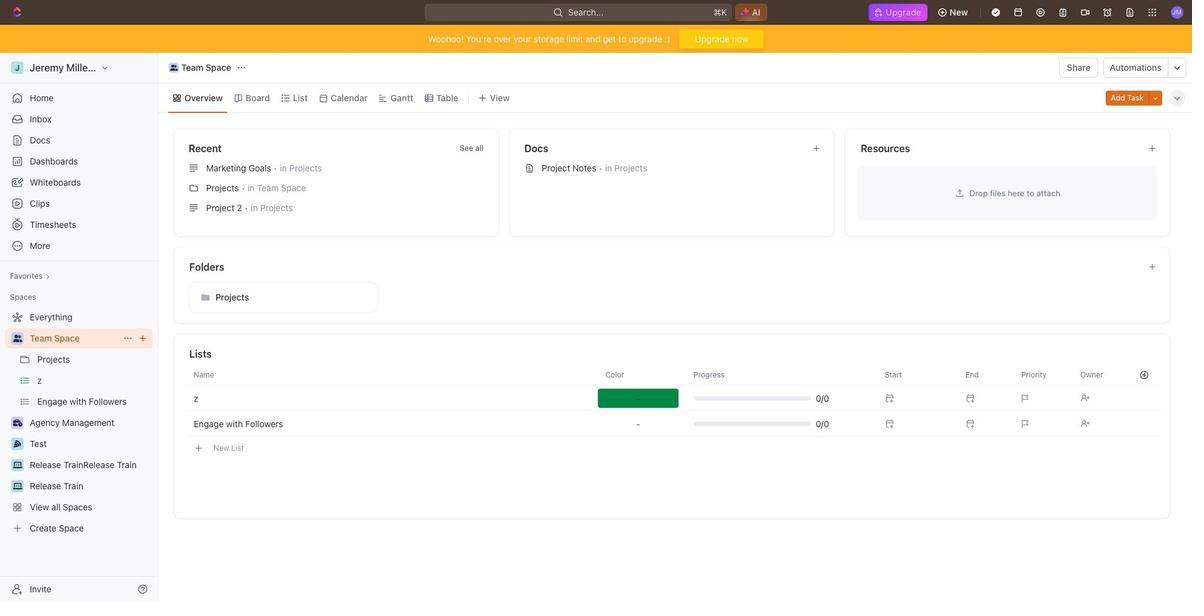 Task type: vqa. For each thing, say whether or not it's contained in the screenshot.
Jeremy Miller's Workspace, , element
yes



Task type: describe. For each thing, give the bounding box(es) containing it.
pizza slice image
[[14, 440, 21, 448]]

tree inside sidebar navigation
[[5, 307, 153, 539]]

1 vertical spatial user group image
[[13, 335, 22, 342]]



Task type: locate. For each thing, give the bounding box(es) containing it.
user group image
[[170, 65, 178, 71], [13, 335, 22, 342]]

laptop code image
[[13, 462, 22, 469], [13, 483, 22, 490]]

sidebar navigation
[[0, 53, 161, 601]]

0 vertical spatial laptop code image
[[13, 462, 22, 469]]

1 vertical spatial laptop code image
[[13, 483, 22, 490]]

dropdown menu image
[[637, 419, 641, 429]]

0 vertical spatial user group image
[[170, 65, 178, 71]]

tree
[[5, 307, 153, 539]]

0 horizontal spatial user group image
[[13, 335, 22, 342]]

1 laptop code image from the top
[[13, 462, 22, 469]]

jeremy miller's workspace, , element
[[11, 61, 24, 74]]

dropdown menu image
[[598, 389, 679, 408]]

2 laptop code image from the top
[[13, 483, 22, 490]]

business time image
[[13, 419, 22, 427]]

1 horizontal spatial user group image
[[170, 65, 178, 71]]



